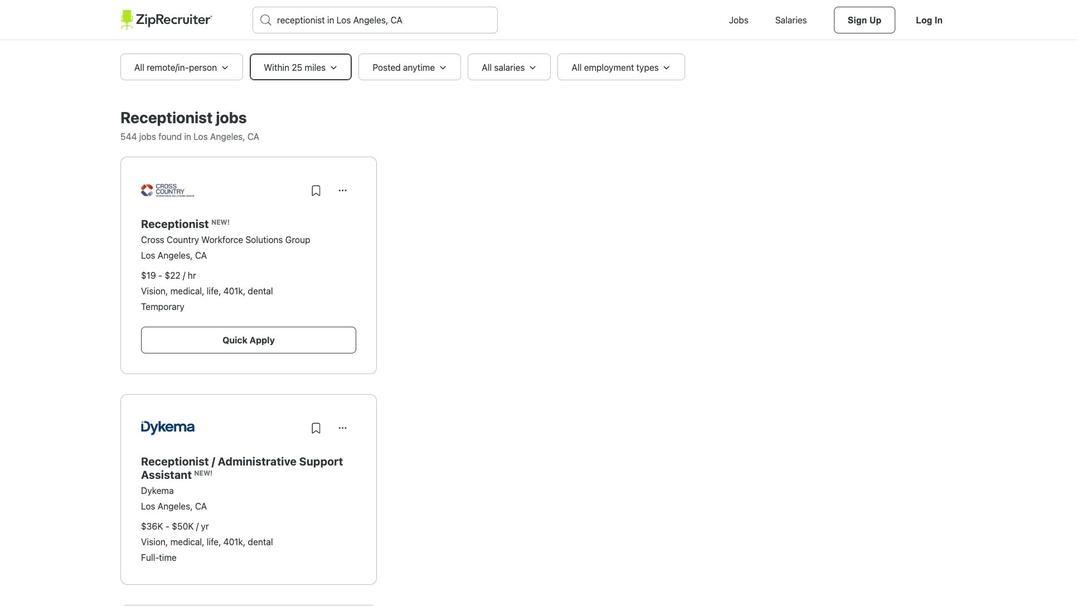 Task type: describe. For each thing, give the bounding box(es) containing it.
ziprecruiter image
[[120, 10, 212, 30]]

Search job title or keyword search field
[[253, 7, 497, 33]]



Task type: vqa. For each thing, say whether or not it's contained in the screenshot.
the bottom Advice
no



Task type: locate. For each thing, give the bounding box(es) containing it.
receptionist image
[[141, 184, 195, 197]]

main element
[[120, 0, 957, 40]]

save job for later image
[[310, 184, 323, 197]]

receptionist / administrative support assistant image
[[141, 421, 195, 436]]

save job for later image
[[310, 422, 323, 435]]

None button
[[330, 177, 356, 204], [330, 415, 356, 442], [330, 177, 356, 204], [330, 415, 356, 442]]



